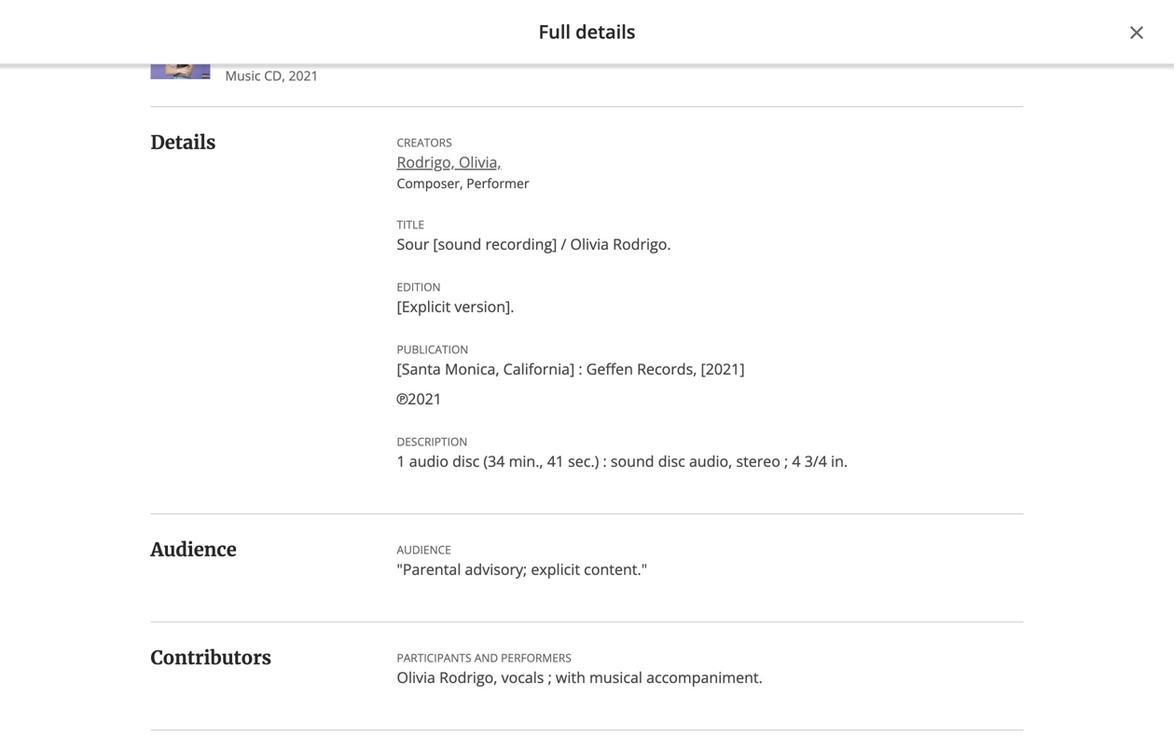 Task type: vqa. For each thing, say whether or not it's contained in the screenshot.
In
no



Task type: describe. For each thing, give the bounding box(es) containing it.
and inside the olivia rodrigo releases her debut album, featuring the global smash drivers license and her current hit, deja vu.
[[906, 170, 933, 190]]

[santa monica, california] : geffen records, [2021]
[[397, 359, 745, 379]]

sour
[[397, 234, 429, 254]]

[2021]
[[701, 359, 745, 379]]

3/4
[[805, 451, 827, 471]]

and left it
[[590, 649, 617, 669]]

℗2021 inside full details dialog
[[397, 389, 442, 409]]

releases
[[422, 170, 480, 190]]

creators rodrigo, olivia, composer, performer
[[397, 135, 529, 192]]

2 is from the left
[[784, 627, 795, 647]]

angst
[[381, 671, 419, 692]]

cements
[[634, 649, 693, 669]]

such
[[322, 627, 355, 647]]

rodrigo.
[[613, 234, 671, 254]]

vu"…
[[801, 671, 835, 692]]

single
[[703, 627, 743, 647]]

audience "parental advisory; explicit content."
[[397, 542, 647, 580]]

from the community
[[322, 398, 520, 421]]

rodrigo, olivia, link
[[397, 151, 501, 173]]

2021
[[289, 67, 318, 84]]

recording]
[[485, 234, 557, 254]]

deja
[[430, 192, 462, 212]]

monica, for [santa monica, california] : geffen records, [2021], ℗2021
[[481, 278, 536, 298]]

content."
[[584, 560, 647, 580]]

and up "besides"
[[475, 649, 502, 669]]

svg heart outline image
[[322, 728, 337, 739]]

1
[[397, 451, 405, 471]]

add
[[364, 497, 391, 517]]

album.
[[423, 671, 471, 692]]

full details inside dialog
[[539, 19, 636, 44]]

1 horizontal spatial her
[[484, 170, 507, 190]]

it
[[866, 627, 875, 647]]

this
[[531, 453, 558, 473]]

participants and performers olivia rodrigo, vocals ; with musical accompaniment.
[[397, 650, 763, 688]]

/
[[561, 234, 567, 254]]

1 horizontal spatial a
[[754, 649, 762, 669]]

album,
[[556, 170, 604, 190]]

1 vertical spatial full details
[[322, 311, 399, 331]]

as
[[734, 649, 750, 669]]

song
[[747, 627, 780, 647]]

geffen for [2021],
[[623, 278, 670, 298]]

cd,
[[264, 67, 285, 84]]

vu.
[[465, 192, 487, 212]]

audience for audience
[[151, 539, 237, 562]]

41
[[547, 451, 564, 471]]

the inside the olivia rodrigo releases her debut album, featuring the global smash drivers license and her current hit, deja vu.
[[675, 170, 698, 190]]

edition
[[397, 279, 441, 295]]

got
[[636, 671, 658, 692]]

explicit
[[531, 560, 580, 580]]

what
[[344, 453, 382, 473]]

that
[[604, 671, 632, 692]]

sec.)
[[568, 451, 599, 471]]

[sound
[[433, 234, 482, 254]]

olivia,
[[459, 152, 501, 172]]

every
[[661, 627, 699, 647]]

; inside participants and performers olivia rodrigo, vocals ; with musical accompaniment.
[[548, 668, 552, 688]]

fantastic.
[[799, 627, 862, 647]]

[explicit
[[397, 297, 451, 317]]

monica, for [santa monica, california] : geffen records, [2021]
[[445, 359, 499, 379]]

: inside the description 1 audio disc (34 min., 41 sec.) : sound disc audio, stereo ; 4 3/4 in.
[[603, 451, 607, 471]]

about
[[484, 453, 527, 473]]

such an excellent debut! this is a no-skip album; every single song is fantastic. it blends coming-of-age and heartbreak, and it cements itself as a quintessential teenage angst album. besides the songs that got heavy airplay ("deja vu"…
[[322, 627, 875, 692]]

music cd, 2021
[[225, 67, 318, 84]]

what did you think about this title?
[[344, 453, 597, 473]]

full inside full details link
[[322, 311, 347, 331]]

: for [2021],
[[615, 278, 619, 298]]

songs
[[559, 671, 600, 692]]

and inside participants and performers olivia rodrigo, vocals ; with musical accompaniment.
[[474, 650, 498, 666]]

audio
[[409, 451, 449, 471]]

details
[[151, 131, 216, 154]]

teenage
[[322, 671, 378, 692]]

[santa for [santa monica, california] : geffen records, [2021]
[[397, 359, 441, 379]]

current
[[349, 192, 400, 212]]

: for [2021]
[[579, 359, 583, 379]]

records, for [2021]
[[637, 359, 697, 379]]

0 vertical spatial a
[[542, 627, 550, 647]]

rodrigo, inside participants and performers olivia rodrigo, vocals ; with musical accompaniment.
[[439, 668, 498, 688]]

featuring
[[608, 170, 671, 190]]

an
[[359, 627, 376, 647]]

olivia inside 'title sour [sound recording] / olivia rodrigo.'
[[570, 234, 609, 254]]

music
[[225, 67, 261, 84]]

coming-
[[372, 649, 428, 669]]

age
[[447, 649, 471, 669]]

composer,
[[397, 174, 463, 192]]

0 horizontal spatial her
[[322, 192, 345, 212]]

rodrigo, inside creators rodrigo, olivia, composer, performer
[[397, 152, 455, 172]]

excellent
[[380, 627, 442, 647]]



Task type: locate. For each thing, give the bounding box(es) containing it.
description 1 audio disc (34 min., 41 sec.) : sound disc audio, stereo ; 4 3/4 in.
[[397, 434, 848, 471]]

svg chevron right image
[[397, 314, 415, 332]]

the left global
[[675, 170, 698, 190]]

2 horizontal spatial olivia
[[570, 234, 609, 254]]

add comment
[[364, 497, 462, 517]]

vocals
[[501, 668, 544, 688]]

0 vertical spatial details
[[576, 19, 636, 44]]

rodrigo, down 'creators'
[[397, 152, 455, 172]]

california] for [santa monica, california] : geffen records, [2021], ℗2021
[[540, 278, 611, 298]]

[santa monica, california] : geffen records, [2021], ℗2021
[[433, 278, 834, 298]]

media summary
[[322, 136, 473, 160]]

a left no- in the bottom of the page
[[542, 627, 550, 647]]

℗2021 right [2021],
[[789, 278, 834, 298]]

olivia
[[322, 170, 360, 190], [570, 234, 609, 254], [397, 668, 436, 688]]

1 vertical spatial rodrigo,
[[439, 668, 498, 688]]

min.,
[[509, 451, 543, 471]]

1 vertical spatial a
[[754, 649, 762, 669]]

0 vertical spatial full
[[539, 19, 571, 44]]

℗2021
[[789, 278, 834, 298], [397, 389, 442, 409]]

is up performers in the bottom left of the page
[[527, 627, 538, 647]]

1 vertical spatial monica,
[[445, 359, 499, 379]]

records, left [2021]
[[637, 359, 697, 379]]

skip
[[577, 627, 605, 647]]

full details
[[539, 19, 636, 44], [322, 311, 399, 331]]

album;
[[609, 627, 657, 647]]

1 vertical spatial [santa
[[397, 359, 441, 379]]

publication
[[397, 342, 468, 357]]

svg close image
[[1126, 21, 1148, 44]]

full details dialog
[[0, 0, 1174, 739]]

bocalibrary_sasha link
[[363, 574, 493, 594]]

1 horizontal spatial details
[[576, 19, 636, 44]]

monica, inside full details dialog
[[445, 359, 499, 379]]

heavy
[[662, 671, 703, 692]]

1 disc from the left
[[452, 451, 480, 471]]

("deja
[[757, 671, 797, 692]]

full inside full details dialog
[[539, 19, 571, 44]]

0 vertical spatial full details
[[539, 19, 636, 44]]

0 vertical spatial rodrigo,
[[397, 152, 455, 172]]

1 vertical spatial olivia
[[570, 234, 609, 254]]

geffen up the description 1 audio disc (34 min., 41 sec.) : sound disc audio, stereo ; 4 3/4 in.
[[586, 359, 633, 379]]

1 horizontal spatial ℗2021
[[789, 278, 834, 298]]

california] down /
[[540, 278, 611, 298]]

2 horizontal spatial :
[[615, 278, 619, 298]]

full details link
[[322, 311, 415, 332]]

℗2021 up description
[[397, 389, 442, 409]]

1 vertical spatial ℗2021
[[397, 389, 442, 409]]

rodrigo,
[[397, 152, 455, 172], [439, 668, 498, 688]]

2 vertical spatial :
[[603, 451, 607, 471]]

0 horizontal spatial full
[[322, 311, 347, 331]]

records, for [2021],
[[674, 278, 734, 298]]

no-
[[554, 627, 577, 647]]

think
[[443, 453, 481, 473]]

title
[[397, 217, 424, 232]]

0 horizontal spatial audience
[[151, 539, 237, 562]]

description
[[397, 434, 468, 449]]

1 horizontal spatial full
[[539, 19, 571, 44]]

1 vertical spatial the
[[377, 398, 407, 421]]

0 vertical spatial :
[[615, 278, 619, 298]]

hit,
[[404, 192, 426, 212]]

disc left (34 on the bottom left of the page
[[452, 451, 480, 471]]

0 horizontal spatial the
[[377, 398, 407, 421]]

comment
[[395, 497, 462, 517]]

monica, down recording]
[[481, 278, 536, 298]]

the down heartbreak, in the left of the page
[[533, 671, 555, 692]]

california] inside full details dialog
[[503, 359, 575, 379]]

[santa
[[433, 278, 478, 298], [397, 359, 441, 379]]

california] down version].
[[503, 359, 575, 379]]

her
[[484, 170, 507, 190], [322, 192, 345, 212]]

audience inside audience "parental advisory; explicit content."
[[397, 542, 451, 558]]

1 vertical spatial geffen
[[586, 359, 633, 379]]

bocalibrary_sasha
[[363, 574, 493, 594]]

(34
[[483, 451, 505, 471]]

rodrigo, down participants
[[439, 668, 498, 688]]

1 vertical spatial records,
[[637, 359, 697, 379]]

0 vertical spatial [santa
[[433, 278, 478, 298]]

records,
[[674, 278, 734, 298], [637, 359, 697, 379]]

0 vertical spatial her
[[484, 170, 507, 190]]

[santa down publication at the top left of the page
[[397, 359, 441, 379]]

details
[[576, 19, 636, 44], [351, 311, 399, 331]]

0 vertical spatial monica,
[[481, 278, 536, 298]]

svg flag outline image
[[382, 728, 397, 739]]

0 vertical spatial olivia
[[322, 170, 360, 190]]

1 horizontal spatial full details
[[539, 19, 636, 44]]

1 vertical spatial ;
[[548, 668, 552, 688]]

monica,
[[481, 278, 536, 298], [445, 359, 499, 379]]

1 horizontal spatial audience
[[397, 542, 451, 558]]

0 vertical spatial ℗2021
[[789, 278, 834, 298]]

and right license
[[906, 170, 933, 190]]

and right age
[[474, 650, 498, 666]]

participants
[[397, 650, 472, 666]]

1 horizontal spatial ;
[[784, 451, 788, 471]]

records, left [2021],
[[674, 278, 734, 298]]

1 horizontal spatial olivia
[[397, 668, 436, 688]]

disc left audio,
[[658, 451, 685, 471]]

geffen for [2021]
[[586, 359, 633, 379]]

: right the sec.)
[[603, 451, 607, 471]]

1 vertical spatial :
[[579, 359, 583, 379]]

; inside the description 1 audio disc (34 min., 41 sec.) : sound disc audio, stereo ; 4 3/4 in.
[[784, 451, 788, 471]]

version].
[[455, 297, 514, 317]]

staff
[[504, 579, 533, 593]]

1 vertical spatial her
[[322, 192, 345, 212]]

; left the 4
[[784, 451, 788, 471]]

geffen inside full details dialog
[[586, 359, 633, 379]]

did
[[386, 453, 409, 473]]

media
[[322, 136, 379, 160]]

[2021],
[[738, 278, 785, 298]]

olivia down participants
[[397, 668, 436, 688]]

2 vertical spatial olivia
[[397, 668, 436, 688]]

of-
[[428, 649, 447, 669]]

stereo
[[736, 451, 781, 471]]

performer
[[467, 174, 529, 192]]

"parental
[[397, 560, 461, 580]]

the inside such an excellent debut! this is a no-skip album; every single song is fantastic. it blends coming-of-age and heartbreak, and it cements itself as a quintessential teenage angst album. besides the songs that got heavy airplay ("deja vu"…
[[533, 671, 555, 692]]

0 horizontal spatial ;
[[548, 668, 552, 688]]

sound
[[611, 451, 654, 471]]

performers
[[501, 650, 572, 666]]

quintessential
[[766, 649, 864, 669]]

: down rodrigo.
[[615, 278, 619, 298]]

add comment button
[[344, 482, 923, 534]]

in.
[[831, 451, 848, 471]]

1 horizontal spatial is
[[784, 627, 795, 647]]

monica, up "community"
[[445, 359, 499, 379]]

1 vertical spatial california]
[[503, 359, 575, 379]]

; left with
[[548, 668, 552, 688]]

1 horizontal spatial disc
[[658, 451, 685, 471]]

the right from
[[377, 398, 407, 421]]

olivia inside the olivia rodrigo releases her debut album, featuring the global smash drivers license and her current hit, deja vu.
[[322, 170, 360, 190]]

the
[[675, 170, 698, 190], [377, 398, 407, 421], [533, 671, 555, 692]]

2 horizontal spatial the
[[675, 170, 698, 190]]

1 horizontal spatial :
[[603, 451, 607, 471]]

audio,
[[689, 451, 732, 471]]

edition [explicit version].
[[397, 279, 514, 317]]

with
[[556, 668, 586, 688]]

you
[[413, 453, 439, 473]]

smash
[[748, 170, 793, 190]]

this
[[495, 627, 524, 647]]

musical
[[589, 668, 643, 688]]

debut!
[[446, 627, 491, 647]]

0 horizontal spatial :
[[579, 359, 583, 379]]

besides
[[475, 671, 529, 692]]

0 horizontal spatial full details
[[322, 311, 399, 331]]

records, inside full details dialog
[[637, 359, 697, 379]]

0 horizontal spatial a
[[542, 627, 550, 647]]

contributors
[[151, 647, 271, 670]]

0 vertical spatial the
[[675, 170, 698, 190]]

community
[[412, 398, 520, 421]]

0 vertical spatial geffen
[[623, 278, 670, 298]]

rodrigo
[[364, 170, 418, 190]]

2 vertical spatial the
[[533, 671, 555, 692]]

olivia down media on the left
[[322, 170, 360, 190]]

a right as
[[754, 649, 762, 669]]

her up "vu."
[[484, 170, 507, 190]]

and
[[906, 170, 933, 190], [475, 649, 502, 669], [590, 649, 617, 669], [474, 650, 498, 666]]

details inside dialog
[[576, 19, 636, 44]]

0 horizontal spatial ℗2021
[[397, 389, 442, 409]]

0 vertical spatial california]
[[540, 278, 611, 298]]

0 vertical spatial records,
[[674, 278, 734, 298]]

1 vertical spatial full
[[322, 311, 347, 331]]

summary
[[384, 136, 473, 160]]

itself
[[697, 649, 730, 669]]

audience for audience "parental advisory; explicit content."
[[397, 542, 451, 558]]

;
[[784, 451, 788, 471], [548, 668, 552, 688]]

0 horizontal spatial details
[[351, 311, 399, 331]]

geffen down rodrigo.
[[623, 278, 670, 298]]

heartbreak,
[[506, 649, 587, 669]]

:
[[615, 278, 619, 298], [579, 359, 583, 379], [603, 451, 607, 471]]

: up the sec.)
[[579, 359, 583, 379]]

olivia right /
[[570, 234, 609, 254]]

her left current
[[322, 192, 345, 212]]

1 horizontal spatial the
[[533, 671, 555, 692]]

1 is from the left
[[527, 627, 538, 647]]

0 vertical spatial ;
[[784, 451, 788, 471]]

license
[[851, 170, 902, 190]]

blends
[[322, 649, 368, 669]]

disc
[[452, 451, 480, 471], [658, 451, 685, 471]]

it
[[621, 649, 630, 669]]

title sour [sound recording] / olivia rodrigo.
[[397, 217, 671, 254]]

california] for [santa monica, california] : geffen records, [2021]
[[503, 359, 575, 379]]

is right song
[[784, 627, 795, 647]]

4
[[792, 451, 801, 471]]

olivia rodrigo releases her debut album, featuring the global smash drivers license and her current hit, deja vu.
[[322, 170, 933, 212]]

0 horizontal spatial olivia
[[322, 170, 360, 190]]

[santa down [sound
[[433, 278, 478, 298]]

[santa for [santa monica, california] : geffen records, [2021], ℗2021
[[433, 278, 478, 298]]

0 horizontal spatial disc
[[452, 451, 480, 471]]

global
[[702, 170, 744, 190]]

1 vertical spatial details
[[351, 311, 399, 331]]

[santa inside full details dialog
[[397, 359, 441, 379]]

2 disc from the left
[[658, 451, 685, 471]]

0 horizontal spatial is
[[527, 627, 538, 647]]

olivia inside participants and performers olivia rodrigo, vocals ; with musical accompaniment.
[[397, 668, 436, 688]]



